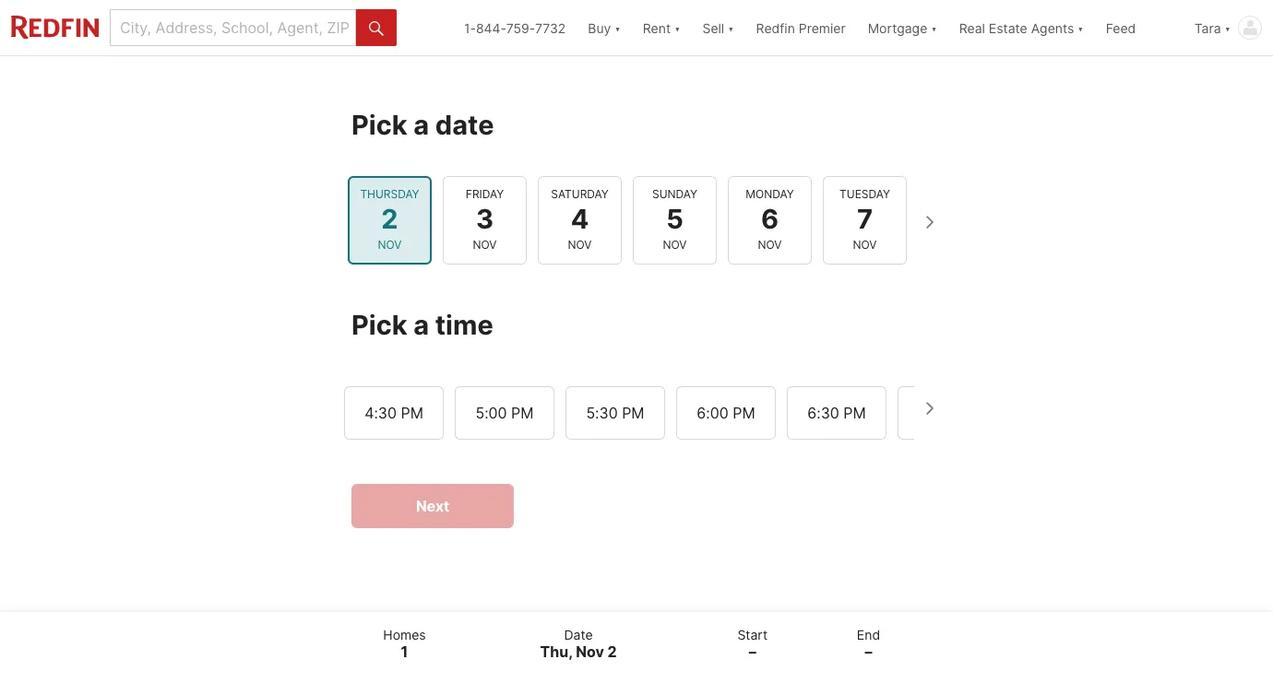 Task type: describe. For each thing, give the bounding box(es) containing it.
4
[[571, 203, 589, 236]]

mortgage ▾ button
[[857, 0, 949, 55]]

date
[[436, 109, 494, 141]]

saturday
[[551, 188, 609, 202]]

759-
[[506, 20, 535, 36]]

6:00 pm button
[[677, 387, 776, 440]]

6:00 pm
[[697, 404, 756, 423]]

tuesday
[[840, 188, 891, 202]]

4:30 pm button
[[344, 387, 444, 440]]

date thu, nov  2
[[540, 627, 617, 662]]

pick a date
[[352, 109, 494, 141]]

next image
[[915, 394, 944, 423]]

thursday
[[360, 188, 420, 202]]

end
[[857, 627, 881, 643]]

next
[[416, 497, 450, 516]]

▾ inside real estate agents ▾ link
[[1078, 20, 1084, 36]]

▾ for rent ▾
[[675, 20, 681, 36]]

sell ▾
[[703, 20, 734, 36]]

thursday 2 nov
[[360, 188, 420, 252]]

1-844-759-7732 link
[[464, 20, 566, 36]]

pick for pick a time
[[352, 309, 408, 341]]

friday 3 nov
[[466, 188, 504, 252]]

submit search image
[[369, 21, 384, 36]]

3
[[476, 203, 494, 236]]

a for date
[[414, 109, 429, 141]]

nov for 5
[[663, 238, 687, 252]]

date
[[564, 627, 593, 643]]

1-
[[464, 20, 476, 36]]

buy
[[588, 20, 611, 36]]

sell ▾ button
[[692, 0, 745, 55]]

nov inside date thu, nov  2
[[576, 643, 604, 662]]

4:30
[[365, 404, 397, 423]]

real
[[960, 20, 986, 36]]

pick for pick a date
[[352, 109, 408, 141]]

mortgage ▾
[[868, 20, 938, 36]]

redfin premier
[[756, 20, 846, 36]]

buy ▾ button
[[577, 0, 632, 55]]

agents
[[1032, 20, 1075, 36]]

pm for 4:30 pm
[[401, 404, 424, 423]]

redfin
[[756, 20, 796, 36]]

– for start –
[[749, 643, 757, 662]]

5:00
[[476, 404, 507, 423]]

tuesday 7 nov
[[840, 188, 891, 252]]

thu,
[[540, 643, 573, 662]]

a for time
[[414, 309, 429, 341]]

pm for 6:00 pm
[[733, 404, 756, 423]]

– for end –
[[865, 643, 873, 662]]

feed button
[[1095, 0, 1184, 55]]

redfin premier button
[[745, 0, 857, 55]]

friday
[[466, 188, 504, 202]]

pm for 6:30 pm
[[844, 404, 866, 423]]

nov for 2
[[378, 238, 402, 252]]

nov for 6
[[758, 238, 782, 252]]



Task type: locate. For each thing, give the bounding box(es) containing it.
monday
[[746, 188, 794, 202]]

1 vertical spatial a
[[414, 309, 429, 341]]

–
[[749, 643, 757, 662], [865, 643, 873, 662]]

nov down thursday
[[378, 238, 402, 252]]

5:00 pm button
[[455, 387, 555, 440]]

homes 1
[[383, 627, 426, 662]]

0 horizontal spatial –
[[749, 643, 757, 662]]

▾ for tara ▾
[[1225, 20, 1231, 36]]

0 vertical spatial pick
[[352, 109, 408, 141]]

▾ for buy ▾
[[615, 20, 621, 36]]

rent ▾
[[643, 20, 681, 36]]

mortgage ▾ button
[[868, 0, 938, 55]]

pm for 5:00 pm
[[511, 404, 534, 423]]

3 ▾ from the left
[[728, 20, 734, 36]]

▾ inside sell ▾ dropdown button
[[728, 20, 734, 36]]

6:30 pm
[[808, 404, 866, 423]]

tara ▾
[[1195, 20, 1231, 36]]

real estate agents ▾ link
[[960, 0, 1084, 55]]

2 pm from the left
[[511, 404, 534, 423]]

5 ▾ from the left
[[1078, 20, 1084, 36]]

4:30 pm
[[365, 404, 424, 423]]

6:00
[[697, 404, 729, 423]]

1 ▾ from the left
[[615, 20, 621, 36]]

time
[[436, 309, 494, 341]]

▾ for mortgage ▾
[[932, 20, 938, 36]]

nov inside tuesday 7 nov
[[853, 238, 877, 252]]

homes
[[383, 627, 426, 643]]

pm for 5:30 pm
[[622, 404, 645, 423]]

1 pick from the top
[[352, 109, 408, 141]]

mortgage
[[868, 20, 928, 36]]

City, Address, School, Agent, ZIP search field
[[110, 9, 356, 46]]

next image
[[915, 207, 944, 237]]

tara
[[1195, 20, 1222, 36]]

start
[[738, 627, 768, 643]]

nov
[[378, 238, 402, 252], [473, 238, 497, 252], [568, 238, 592, 252], [663, 238, 687, 252], [758, 238, 782, 252], [853, 238, 877, 252], [576, 643, 604, 662]]

– inside end –
[[865, 643, 873, 662]]

nov inside friday 3 nov
[[473, 238, 497, 252]]

7732
[[535, 20, 566, 36]]

nov inside sunday 5 nov
[[663, 238, 687, 252]]

2 ▾ from the left
[[675, 20, 681, 36]]

saturday 4 nov
[[551, 188, 609, 252]]

2 inside thursday 2 nov
[[382, 203, 398, 236]]

1-844-759-7732
[[464, 20, 566, 36]]

▾ inside rent ▾ dropdown button
[[675, 20, 681, 36]]

pm right the "5:00"
[[511, 404, 534, 423]]

pm right 6:30
[[844, 404, 866, 423]]

nov inside monday 6 nov
[[758, 238, 782, 252]]

2 a from the top
[[414, 309, 429, 341]]

sell
[[703, 20, 725, 36]]

pick left the time
[[352, 309, 408, 341]]

2 inside date thu, nov  2
[[608, 643, 617, 662]]

a left date
[[414, 109, 429, 141]]

5 pm from the left
[[844, 404, 866, 423]]

5:00 pm
[[476, 404, 534, 423]]

2
[[382, 203, 398, 236], [608, 643, 617, 662]]

4 ▾ from the left
[[932, 20, 938, 36]]

6:30
[[808, 404, 840, 423]]

pm inside "button"
[[622, 404, 645, 423]]

3 pm from the left
[[622, 404, 645, 423]]

a
[[414, 109, 429, 141], [414, 309, 429, 341]]

2 right thu,
[[608, 643, 617, 662]]

5
[[667, 203, 684, 236]]

▾ right tara
[[1225, 20, 1231, 36]]

rent ▾ button
[[643, 0, 681, 55]]

real estate agents ▾ button
[[949, 0, 1095, 55]]

▾ for sell ▾
[[728, 20, 734, 36]]

5:30 pm button
[[566, 387, 666, 440]]

▾
[[615, 20, 621, 36], [675, 20, 681, 36], [728, 20, 734, 36], [932, 20, 938, 36], [1078, 20, 1084, 36], [1225, 20, 1231, 36]]

a left the time
[[414, 309, 429, 341]]

6:30 pm button
[[787, 387, 887, 440]]

2 – from the left
[[865, 643, 873, 662]]

pm right the 6:00
[[733, 404, 756, 423]]

start –
[[738, 627, 768, 662]]

▾ right agents
[[1078, 20, 1084, 36]]

1 vertical spatial 2
[[608, 643, 617, 662]]

▾ inside mortgage ▾ dropdown button
[[932, 20, 938, 36]]

0 horizontal spatial 2
[[382, 203, 398, 236]]

pm right 4:30
[[401, 404, 424, 423]]

pm right 5:30
[[622, 404, 645, 423]]

nov down 5
[[663, 238, 687, 252]]

5:30
[[586, 404, 618, 423]]

estate
[[989, 20, 1028, 36]]

pm inside button
[[844, 404, 866, 423]]

6
[[761, 203, 779, 236]]

1 vertical spatial pick
[[352, 309, 408, 341]]

6 ▾ from the left
[[1225, 20, 1231, 36]]

1
[[401, 643, 408, 662]]

pick
[[352, 109, 408, 141], [352, 309, 408, 341]]

– down start at the bottom right
[[749, 643, 757, 662]]

nov inside saturday 4 nov
[[568, 238, 592, 252]]

0 vertical spatial 2
[[382, 203, 398, 236]]

1 pm from the left
[[401, 404, 424, 423]]

▾ right buy
[[615, 20, 621, 36]]

7
[[857, 203, 873, 236]]

1 horizontal spatial 2
[[608, 643, 617, 662]]

▾ right rent
[[675, 20, 681, 36]]

2 down thursday
[[382, 203, 398, 236]]

4 pm from the left
[[733, 404, 756, 423]]

844-
[[476, 20, 506, 36]]

buy ▾
[[588, 20, 621, 36]]

pm
[[401, 404, 424, 423], [511, 404, 534, 423], [622, 404, 645, 423], [733, 404, 756, 423], [844, 404, 866, 423]]

nov for 7
[[853, 238, 877, 252]]

nov down date
[[576, 643, 604, 662]]

nov inside thursday 2 nov
[[378, 238, 402, 252]]

1 a from the top
[[414, 109, 429, 141]]

next button
[[352, 484, 514, 529]]

real estate agents ▾
[[960, 20, 1084, 36]]

nov down 7
[[853, 238, 877, 252]]

rent
[[643, 20, 671, 36]]

monday 6 nov
[[746, 188, 794, 252]]

▾ right mortgage
[[932, 20, 938, 36]]

sell ▾ button
[[703, 0, 734, 55]]

end –
[[857, 627, 881, 662]]

feed
[[1106, 20, 1137, 36]]

5:30 pm
[[586, 404, 645, 423]]

buy ▾ button
[[588, 0, 621, 55]]

1 – from the left
[[749, 643, 757, 662]]

2 pick from the top
[[352, 309, 408, 341]]

– inside start –
[[749, 643, 757, 662]]

pm inside button
[[733, 404, 756, 423]]

nov for 4
[[568, 238, 592, 252]]

pick up thursday
[[352, 109, 408, 141]]

nov down 6
[[758, 238, 782, 252]]

▾ right sell on the right top of the page
[[728, 20, 734, 36]]

premier
[[799, 20, 846, 36]]

1 horizontal spatial –
[[865, 643, 873, 662]]

▾ inside buy ▾ dropdown button
[[615, 20, 621, 36]]

sunday 5 nov
[[653, 188, 698, 252]]

nov for 3
[[473, 238, 497, 252]]

rent ▾ button
[[632, 0, 692, 55]]

pick a time
[[352, 309, 494, 341]]

0 vertical spatial a
[[414, 109, 429, 141]]

nov down 4
[[568, 238, 592, 252]]

sunday
[[653, 188, 698, 202]]

– down end at the right
[[865, 643, 873, 662]]

nov down 3
[[473, 238, 497, 252]]



Task type: vqa. For each thing, say whether or not it's contained in the screenshot.


